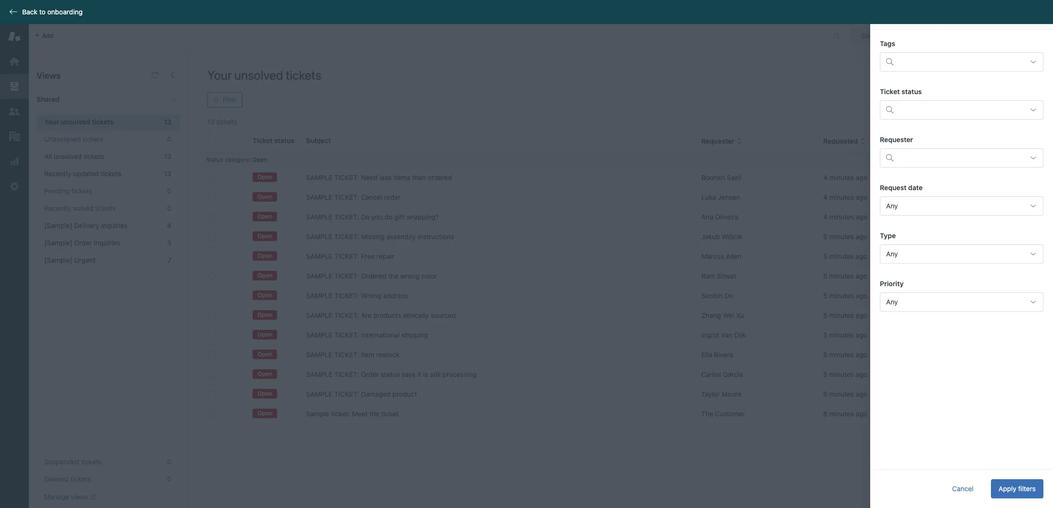 Task type: vqa. For each thing, say whether or not it's contained in the screenshot.


Task type: locate. For each thing, give the bounding box(es) containing it.
0 for deleted tickets
[[167, 476, 171, 484]]

row containing sample ticket: cancel order
[[200, 188, 1046, 208]]

3 any field from the top
[[880, 293, 1043, 312]]

[sample] down [sample] order inquiries
[[44, 256, 72, 265]]

6 ticket: from the top
[[334, 272, 359, 280]]

3 row from the top
[[200, 208, 1046, 227]]

[sample] for [sample] urgent
[[44, 256, 72, 265]]

your unsolved tickets
[[207, 68, 321, 82], [44, 118, 114, 126]]

5 minutes ago for taylor moore
[[823, 391, 867, 399]]

inquiries right delivery
[[101, 222, 128, 230]]

8 ticket: from the top
[[334, 312, 359, 320]]

5 sample from the top
[[306, 253, 332, 261]]

items
[[393, 174, 410, 182]]

1 horizontal spatial cancel
[[952, 485, 974, 494]]

sample for sample ticket: wrong address
[[306, 292, 332, 300]]

views image
[[8, 80, 21, 93]]

7 ticket: from the top
[[334, 292, 359, 300]]

damaged
[[361, 391, 391, 399]]

meet
[[352, 410, 368, 419]]

any for request date
[[886, 202, 898, 210]]

6 minutes from the top
[[829, 272, 854, 280]]

do
[[385, 213, 392, 221]]

taylor
[[701, 391, 720, 399]]

ticket: up sample ticket: cancel order
[[334, 174, 359, 182]]

ticket for marcus allen
[[879, 253, 898, 261]]

the right meet
[[370, 410, 380, 419]]

any for type
[[886, 250, 898, 258]]

[sample] down the recently solved tickets
[[44, 222, 72, 230]]

0 vertical spatial do
[[361, 213, 370, 221]]

open for sample ticket: ordered the wrong color
[[257, 272, 272, 280]]

ordered
[[361, 272, 387, 280]]

1 vertical spatial recently
[[44, 204, 71, 213]]

unsolved down unassigned
[[54, 153, 82, 161]]

row
[[200, 168, 1046, 188], [200, 188, 1046, 208], [200, 208, 1046, 227], [200, 227, 1046, 247], [200, 247, 1046, 267], [200, 267, 1046, 286], [200, 286, 1046, 306], [200, 306, 1046, 326], [200, 326, 1046, 346], [200, 346, 1046, 365], [200, 365, 1046, 385], [200, 385, 1046, 405], [200, 405, 1046, 425]]

1 0 from the top
[[167, 135, 171, 143]]

4 sample from the top
[[306, 233, 332, 241]]

wrong
[[400, 272, 420, 280]]

pending tickets
[[44, 187, 92, 195]]

12 minutes from the top
[[829, 391, 854, 399]]

ethically
[[403, 312, 429, 320]]

recently down pending
[[44, 204, 71, 213]]

1 ticket: from the top
[[334, 174, 359, 182]]

1 minutes from the top
[[829, 174, 854, 182]]

1 horizontal spatial status
[[902, 88, 922, 96]]

customer
[[715, 410, 745, 419]]

unsolved up filter on the top left
[[234, 68, 283, 82]]

0 vertical spatial cancel
[[361, 193, 382, 202]]

the
[[388, 272, 398, 280], [370, 410, 380, 419]]

1 horizontal spatial your
[[207, 68, 232, 82]]

normal
[[958, 213, 981, 221]]

5 minutes from the top
[[829, 253, 854, 261]]

0 vertical spatial any field
[[880, 197, 1043, 216]]

sample for sample ticket: free repair
[[306, 253, 332, 261]]

1 row from the top
[[200, 168, 1046, 188]]

minutes for ella rivera
[[829, 351, 854, 359]]

4 row from the top
[[200, 227, 1046, 247]]

cancel left apply
[[952, 485, 974, 494]]

open for sample ticket: missing assembly instructions
[[257, 233, 272, 240]]

it
[[417, 371, 421, 379]]

0 for pending tickets
[[167, 187, 171, 195]]

1 vertical spatial inquiries
[[94, 239, 120, 247]]

1 vertical spatial status
[[381, 371, 400, 379]]

4 0 from the top
[[167, 458, 171, 467]]

2 ticket: from the top
[[334, 193, 359, 202]]

open for sample ticket: are products ethically sourced
[[257, 312, 272, 319]]

filters
[[1018, 485, 1036, 494]]

1 horizontal spatial the
[[388, 272, 398, 280]]

1 vertical spatial your
[[44, 118, 59, 126]]

filter
[[223, 96, 236, 103]]

date
[[908, 184, 923, 192]]

sample ticket: need less items than ordered
[[306, 174, 452, 182]]

item
[[361, 351, 375, 359]]

ago for carlos garcia
[[856, 371, 867, 379]]

sample ticket: meet the ticket
[[306, 410, 399, 419]]

carlos
[[701, 371, 721, 379]]

3 4 minutes ago from the top
[[823, 213, 867, 221]]

10 ticket: from the top
[[334, 351, 359, 359]]

cancel up sample ticket: do you do gift wrapping?
[[361, 193, 382, 202]]

5 5 minutes ago from the top
[[823, 312, 867, 320]]

ticket:
[[331, 410, 350, 419]]

1 vertical spatial order
[[361, 371, 379, 379]]

ticket for zhang wei xu
[[879, 312, 898, 320]]

5 5 from the top
[[823, 312, 827, 320]]

open for sample ticket: do you do gift wrapping?
[[257, 213, 272, 220]]

4 minutes from the top
[[829, 233, 854, 241]]

2 row from the top
[[200, 188, 1046, 208]]

3
[[167, 239, 171, 247]]

13 for recently updated tickets
[[164, 170, 171, 178]]

cancel inside button
[[952, 485, 974, 494]]

2 4 minutes ago from the top
[[823, 193, 867, 202]]

2 sample from the top
[[306, 193, 332, 202]]

ticket: for need
[[334, 174, 359, 182]]

8 5 from the top
[[823, 371, 827, 379]]

7 5 from the top
[[823, 351, 827, 359]]

0 vertical spatial urgent
[[958, 193, 980, 202]]

open for sample ticket: cancel order
[[257, 194, 272, 201]]

luka jensen
[[701, 193, 740, 202]]

row containing sample ticket: missing assembly instructions
[[200, 227, 1046, 247]]

0 horizontal spatial cancel
[[361, 193, 382, 202]]

open for sample ticket: international shipping
[[257, 332, 272, 339]]

deleted
[[44, 476, 68, 484]]

1 horizontal spatial requester
[[880, 136, 913, 144]]

jensen
[[718, 193, 740, 202]]

processing
[[442, 371, 477, 379]]

2 [sample] from the top
[[44, 239, 72, 247]]

inquiries down delivery
[[94, 239, 120, 247]]

1 recently from the top
[[44, 170, 71, 178]]

requested
[[823, 137, 858, 145]]

need
[[361, 174, 377, 182]]

1 vertical spatial cancel
[[952, 485, 974, 494]]

ticket: for item
[[334, 351, 359, 359]]

ago
[[856, 174, 867, 182], [856, 193, 867, 202], [856, 213, 867, 221], [856, 233, 867, 241], [856, 253, 867, 261], [856, 272, 867, 280], [856, 292, 867, 300], [856, 312, 867, 320], [856, 331, 867, 340], [856, 351, 867, 359], [856, 371, 867, 379], [856, 391, 867, 399], [856, 410, 867, 419]]

ram
[[701, 272, 715, 280]]

type
[[879, 137, 895, 145], [880, 232, 896, 240]]

5 for marcus allen
[[823, 253, 827, 261]]

13 minutes from the top
[[829, 410, 854, 419]]

zhang wei xu
[[701, 312, 744, 320]]

row containing sample ticket: ordered the wrong color
[[200, 267, 1046, 286]]

6 5 minutes ago from the top
[[823, 331, 867, 340]]

4 ticket: from the top
[[334, 233, 359, 241]]

9 sample from the top
[[306, 331, 332, 340]]

12 sample from the top
[[306, 391, 332, 399]]

0 horizontal spatial the
[[370, 410, 380, 419]]

2 5 from the top
[[823, 253, 827, 261]]

request date
[[880, 184, 923, 192]]

suspended tickets
[[44, 458, 102, 467]]

4 5 minutes ago from the top
[[823, 292, 867, 300]]

row containing sample ticket: are products ethically sourced
[[200, 306, 1046, 326]]

any down request
[[886, 202, 898, 210]]

0 vertical spatial type
[[879, 137, 895, 145]]

the left wrong
[[388, 272, 398, 280]]

ticket for jakub wójcik
[[879, 233, 898, 241]]

8 5 minutes ago from the top
[[823, 371, 867, 379]]

marcus
[[701, 253, 724, 261]]

10 minutes from the top
[[829, 351, 854, 359]]

7 sample from the top
[[306, 292, 332, 300]]

1 vertical spatial 4 minutes ago
[[823, 193, 867, 202]]

2 recently from the top
[[44, 204, 71, 213]]

requester inside 'button'
[[701, 137, 735, 145]]

jakub wójcik
[[701, 233, 742, 241]]

sample ticket: meet the ticket link
[[306, 410, 399, 420]]

0 horizontal spatial order
[[74, 239, 92, 247]]

ticket: for damaged
[[334, 391, 359, 399]]

shared button
[[29, 85, 162, 114]]

Ticket status field
[[899, 102, 1023, 118]]

sample for sample ticket: do you do gift wrapping?
[[306, 213, 332, 221]]

0 vertical spatial recently
[[44, 170, 71, 178]]

unsolved up unassigned tickets
[[61, 118, 90, 126]]

1 horizontal spatial do
[[725, 292, 733, 300]]

back to onboarding
[[22, 8, 83, 16]]

ticket: left item at the bottom of the page
[[334, 351, 359, 359]]

9 5 minutes ago from the top
[[823, 391, 867, 399]]

ticket: down the sample ticket: cancel order link in the top left of the page
[[334, 213, 359, 221]]

ticket status
[[880, 88, 922, 96]]

5 for jakub wójcik
[[823, 233, 827, 241]]

2 5 minutes ago from the top
[[823, 253, 867, 261]]

1 any field from the top
[[880, 197, 1043, 216]]

5
[[823, 233, 827, 241], [823, 253, 827, 261], [823, 272, 827, 280], [823, 292, 827, 300], [823, 312, 827, 320], [823, 331, 827, 340], [823, 351, 827, 359], [823, 371, 827, 379], [823, 391, 827, 399]]

1 5 from the top
[[823, 233, 827, 241]]

8 minutes from the top
[[829, 312, 854, 320]]

(opens in a new tab) image
[[88, 495, 96, 501]]

all unsolved tickets
[[44, 153, 104, 161]]

ticket: left wrong
[[334, 292, 359, 300]]

9 row from the top
[[200, 326, 1046, 346]]

3 ticket: from the top
[[334, 213, 359, 221]]

2 0 from the top
[[167, 187, 171, 195]]

5 0 from the top
[[167, 476, 171, 484]]

3 5 minutes ago from the top
[[823, 272, 867, 280]]

13 row from the top
[[200, 405, 1046, 425]]

1 vertical spatial type
[[880, 232, 896, 240]]

1 vertical spatial the
[[370, 410, 380, 419]]

minutes for marcus allen
[[829, 253, 854, 261]]

wójcik
[[722, 233, 742, 241]]

5 minutes ago for marcus allen
[[823, 253, 867, 261]]

3 0 from the top
[[167, 204, 171, 213]]

soobin do
[[701, 292, 733, 300]]

any up priority
[[886, 250, 898, 258]]

ticket: up sample ticket: do you do gift wrapping?
[[334, 193, 359, 202]]

low
[[958, 312, 971, 320]]

your
[[207, 68, 232, 82], [44, 118, 59, 126]]

2 vertical spatial any
[[886, 298, 898, 306]]

6 row from the top
[[200, 267, 1046, 286]]

1 5 minutes ago from the top
[[823, 233, 867, 241]]

5 row from the top
[[200, 247, 1046, 267]]

recently up pending
[[44, 170, 71, 178]]

1 vertical spatial any
[[886, 250, 898, 258]]

0 horizontal spatial your unsolved tickets
[[44, 118, 114, 126]]

1 any from the top
[[886, 202, 898, 210]]

urgent up normal
[[958, 193, 980, 202]]

3 minutes from the top
[[829, 213, 854, 221]]

urgent up 'low'
[[958, 292, 980, 300]]

8 sample from the top
[[306, 312, 332, 320]]

1 vertical spatial [sample]
[[44, 239, 72, 247]]

ticket: left are
[[334, 312, 359, 320]]

5 minutes ago for ram sitwat
[[823, 272, 867, 280]]

sample for sample ticket: item restock
[[306, 351, 332, 359]]

inquiries for [sample] delivery inquiries
[[101, 222, 128, 230]]

[sample] up [sample] urgent
[[44, 239, 72, 247]]

open
[[252, 156, 267, 164], [257, 174, 272, 181], [257, 194, 272, 201], [257, 213, 272, 220], [257, 233, 272, 240], [257, 253, 272, 260], [257, 272, 272, 280], [257, 292, 272, 299], [257, 312, 272, 319], [257, 332, 272, 339], [257, 351, 272, 359], [257, 371, 272, 378], [257, 391, 272, 398], [257, 411, 272, 418]]

2 any field from the top
[[880, 245, 1043, 264]]

category:
[[225, 156, 251, 164]]

row containing sample ticket: do you do gift wrapping?
[[200, 208, 1046, 227]]

zhang
[[701, 312, 721, 320]]

9 5 from the top
[[823, 391, 827, 399]]

9 minutes from the top
[[829, 331, 854, 340]]

7 minutes from the top
[[829, 292, 854, 300]]

open for sample ticket: item restock
[[257, 351, 272, 359]]

minutes
[[829, 174, 854, 182], [829, 193, 854, 202], [829, 213, 854, 221], [829, 233, 854, 241], [829, 253, 854, 261], [829, 272, 854, 280], [829, 292, 854, 300], [829, 312, 854, 320], [829, 331, 854, 340], [829, 351, 854, 359], [829, 371, 854, 379], [829, 391, 854, 399], [829, 410, 854, 419]]

order down item at the bottom of the page
[[361, 371, 379, 379]]

ago for zhang wei xu
[[856, 312, 867, 320]]

any field for type
[[880, 245, 1043, 264]]

7 row from the top
[[200, 286, 1046, 306]]

ticket: for do
[[334, 213, 359, 221]]

6 5 from the top
[[823, 331, 827, 340]]

12 ticket: from the top
[[334, 391, 359, 399]]

3 any from the top
[[886, 298, 898, 306]]

1 vertical spatial urgent
[[74, 256, 96, 265]]

sample ticket: do you do gift wrapping?
[[306, 213, 439, 221]]

do right soobin
[[725, 292, 733, 300]]

1 sample from the top
[[306, 174, 332, 182]]

conversations
[[861, 32, 900, 39]]

Any field
[[880, 197, 1043, 216], [880, 245, 1043, 264], [880, 293, 1043, 312]]

0 horizontal spatial do
[[361, 213, 370, 221]]

0 vertical spatial status
[[902, 88, 922, 96]]

sample for sample ticket: damaged product
[[306, 391, 332, 399]]

any down priority
[[886, 298, 898, 306]]

3 sample from the top
[[306, 213, 332, 221]]

2 vertical spatial 4 minutes ago
[[823, 213, 867, 221]]

still
[[430, 371, 441, 379]]

3 [sample] from the top
[[44, 256, 72, 265]]

ago for marcus allen
[[856, 253, 867, 261]]

status
[[902, 88, 922, 96], [381, 371, 400, 379]]

2 vertical spatial 13
[[164, 170, 171, 178]]

sample ticket: international shipping link
[[306, 331, 428, 341]]

manage views
[[44, 494, 88, 502]]

2 vertical spatial urgent
[[958, 292, 980, 300]]

row containing sample ticket: wrong address
[[200, 286, 1046, 306]]

1 vertical spatial unsolved
[[61, 118, 90, 126]]

your unsolved tickets up filter on the top left
[[207, 68, 321, 82]]

ticket: up sample ticket: meet the ticket at the left bottom
[[334, 391, 359, 399]]

0 horizontal spatial your
[[44, 118, 59, 126]]

your up filter button
[[207, 68, 232, 82]]

any field for request date
[[880, 197, 1043, 216]]

reporting image
[[8, 155, 21, 168]]

ticket: down sample ticket: item restock link
[[334, 371, 359, 379]]

5 for ingrid van dijk
[[823, 331, 827, 340]]

1 horizontal spatial your unsolved tickets
[[207, 68, 321, 82]]

sample for sample ticket: international shipping
[[306, 331, 332, 340]]

minutes for boonsri saeli
[[829, 174, 854, 182]]

1 vertical spatial 13
[[164, 153, 171, 161]]

0 for suspended tickets
[[167, 458, 171, 467]]

urgent for sample ticket: wrong address
[[958, 292, 980, 300]]

ago for taylor moore
[[856, 391, 867, 399]]

do
[[361, 213, 370, 221], [725, 292, 733, 300]]

1 [sample] from the top
[[44, 222, 72, 230]]

your unsolved tickets up unassigned tickets
[[44, 118, 114, 126]]

ticket: for order
[[334, 371, 359, 379]]

filter dialog
[[870, 0, 1053, 509]]

0 vertical spatial inquiries
[[101, 222, 128, 230]]

11 sample from the top
[[306, 371, 332, 379]]

wrapping?
[[407, 213, 439, 221]]

4 for jensen
[[823, 193, 828, 202]]

ago for ingrid van dijk
[[856, 331, 867, 340]]

11 minutes from the top
[[829, 371, 854, 379]]

2 vertical spatial any field
[[880, 293, 1043, 312]]

open for sample ticket: free repair
[[257, 253, 272, 260]]

row containing sample ticket: damaged product
[[200, 385, 1046, 405]]

ticket: for wrong
[[334, 292, 359, 300]]

5 minutes ago for zhang wei xu
[[823, 312, 867, 320]]

10 row from the top
[[200, 346, 1046, 365]]

7
[[167, 256, 171, 265]]

5 for carlos garcia
[[823, 371, 827, 379]]

ticket
[[880, 88, 900, 96], [879, 193, 898, 202], [879, 213, 898, 221], [879, 233, 898, 241], [879, 253, 898, 261], [879, 272, 898, 280], [879, 292, 898, 300], [879, 312, 898, 320]]

urgent down [sample] order inquiries
[[74, 256, 96, 265]]

5 ticket: from the top
[[334, 253, 359, 261]]

manage
[[44, 494, 69, 502]]

ticket: for international
[[334, 331, 359, 340]]

11 row from the top
[[200, 365, 1046, 385]]

0 vertical spatial 13
[[164, 118, 171, 126]]

2 minutes from the top
[[829, 193, 854, 202]]

5 minutes ago for jakub wójcik
[[823, 233, 867, 241]]

do left you at the top
[[361, 213, 370, 221]]

1 horizontal spatial order
[[361, 371, 379, 379]]

any
[[886, 202, 898, 210], [886, 250, 898, 258], [886, 298, 898, 306]]

0 vertical spatial [sample]
[[44, 222, 72, 230]]

0 vertical spatial your
[[207, 68, 232, 82]]

[sample]
[[44, 222, 72, 230], [44, 239, 72, 247], [44, 256, 72, 265]]

ticket: up sample ticket: item restock
[[334, 331, 359, 340]]

request
[[880, 184, 907, 192]]

status category: open
[[206, 156, 267, 164]]

7 5 minutes ago from the top
[[823, 351, 867, 359]]

tags element
[[880, 52, 1043, 72]]

[sample] delivery inquiries
[[44, 222, 128, 230]]

ticket: for missing
[[334, 233, 359, 241]]

9 ticket: from the top
[[334, 331, 359, 340]]

ticket: up sample ticket: free repair
[[334, 233, 359, 241]]

ago for luka jensen
[[856, 193, 867, 202]]

1 vertical spatial any field
[[880, 245, 1043, 264]]

6 sample from the top
[[306, 272, 332, 280]]

0 vertical spatial 4 minutes ago
[[823, 174, 867, 182]]

12 row from the top
[[200, 385, 1046, 405]]

10 sample from the top
[[306, 351, 332, 359]]

2 vertical spatial [sample]
[[44, 256, 72, 265]]

type inside filter dialog
[[880, 232, 896, 240]]

urgent for sample ticket: cancel order
[[958, 193, 980, 202]]

views
[[37, 71, 61, 81]]

ordered
[[428, 174, 452, 182]]

carlos garcia
[[701, 371, 743, 379]]

sample ticket: order status says it is still processing link
[[306, 370, 477, 380]]

ticket: down sample ticket: free repair "link" in the left of the page
[[334, 272, 359, 280]]

2 vertical spatial unsolved
[[54, 153, 82, 161]]

0 for unassigned tickets
[[167, 135, 171, 143]]

sample ticket: damaged product
[[306, 391, 417, 399]]

ella rivera
[[701, 351, 733, 359]]

2 any from the top
[[886, 250, 898, 258]]

row containing sample ticket: item restock
[[200, 346, 1046, 365]]

0 vertical spatial any
[[886, 202, 898, 210]]

8 row from the top
[[200, 306, 1046, 326]]

your up unassigned
[[44, 118, 59, 126]]

0 vertical spatial the
[[388, 272, 398, 280]]

customers image
[[8, 105, 21, 118]]

ticket: left free at left
[[334, 253, 359, 261]]

3 5 from the top
[[823, 272, 827, 280]]

tickets
[[286, 68, 321, 82], [92, 118, 114, 126], [83, 135, 103, 143], [84, 153, 104, 161], [101, 170, 121, 178], [71, 187, 92, 195], [95, 204, 116, 213], [81, 458, 102, 467], [70, 476, 91, 484]]

0 horizontal spatial requester
[[701, 137, 735, 145]]

11 ticket: from the top
[[334, 371, 359, 379]]

order down '[sample] delivery inquiries'
[[74, 239, 92, 247]]

minutes for luka jensen
[[829, 193, 854, 202]]

order
[[384, 193, 401, 202]]

views
[[71, 494, 88, 502]]

4 5 from the top
[[823, 292, 827, 300]]



Task type: describe. For each thing, give the bounding box(es) containing it.
minutes for jakub wójcik
[[829, 233, 854, 241]]

sample ticket: free repair
[[306, 253, 394, 261]]

sample for sample ticket: order status says it is still processing
[[306, 371, 332, 379]]

[sample] for [sample] order inquiries
[[44, 239, 72, 247]]

5 for taylor moore
[[823, 391, 827, 399]]

ana oliveira
[[701, 213, 738, 221]]

the
[[701, 410, 713, 419]]

sample ticket: damaged product link
[[306, 390, 417, 400]]

0 vertical spatial order
[[74, 239, 92, 247]]

minutes for ingrid van dijk
[[829, 331, 854, 340]]

repair
[[376, 253, 394, 261]]

minutes for zhang wei xu
[[829, 312, 854, 320]]

sample ticket: item restock
[[306, 351, 399, 359]]

ago for ana oliveira
[[856, 213, 867, 221]]

the for wrong
[[388, 272, 398, 280]]

restock
[[376, 351, 399, 359]]

[sample] for [sample] delivery inquiries
[[44, 222, 72, 230]]

5 for ram sitwat
[[823, 272, 827, 280]]

minutes for soobin do
[[829, 292, 854, 300]]

products
[[373, 312, 401, 320]]

boonsri saeli
[[701, 174, 742, 182]]

4 minutes ago for normal
[[823, 213, 867, 221]]

assembly
[[386, 233, 416, 241]]

minutes for carlos garcia
[[829, 371, 854, 379]]

sample ticket: wrong address link
[[306, 292, 408, 301]]

back to onboarding link
[[0, 8, 87, 16]]

inquiries for [sample] order inquiries
[[94, 239, 120, 247]]

sample ticket: missing assembly instructions link
[[306, 232, 454, 242]]

instructions
[[418, 233, 454, 241]]

address
[[383, 292, 408, 300]]

ticket inside filter dialog
[[880, 88, 900, 96]]

4 minutes ago for urgent
[[823, 193, 867, 202]]

ana
[[701, 213, 713, 221]]

priority
[[880, 280, 904, 288]]

5 minutes ago for ella rivera
[[823, 351, 867, 359]]

shared
[[37, 95, 60, 103]]

row containing sample ticket: need less items than ordered
[[200, 168, 1046, 188]]

requester element
[[880, 149, 1043, 168]]

are
[[361, 312, 372, 320]]

zendesk support image
[[8, 30, 21, 43]]

organizations image
[[8, 130, 21, 143]]

ticket for soobin do
[[879, 292, 898, 300]]

oliveira
[[715, 213, 738, 221]]

sample ticket: wrong address
[[306, 292, 408, 300]]

any field for priority
[[880, 293, 1043, 312]]

ingrid
[[701, 331, 719, 340]]

1 4 minutes ago from the top
[[823, 174, 867, 182]]

less
[[379, 174, 392, 182]]

requester inside filter dialog
[[880, 136, 913, 144]]

cancel button
[[945, 480, 981, 499]]

wei
[[723, 312, 734, 320]]

open for sample ticket: order status says it is still processing
[[257, 371, 272, 378]]

requester button
[[701, 137, 742, 146]]

5 for ella rivera
[[823, 351, 827, 359]]

0 vertical spatial your unsolved tickets
[[207, 68, 321, 82]]

1 vertical spatial your unsolved tickets
[[44, 118, 114, 126]]

suspended
[[44, 458, 79, 467]]

boonsri
[[701, 174, 725, 182]]

sample
[[306, 410, 329, 419]]

product
[[393, 391, 417, 399]]

marcus allen
[[701, 253, 741, 261]]

main element
[[0, 24, 29, 509]]

ticket for ram sitwat
[[879, 272, 898, 280]]

to
[[39, 8, 45, 16]]

than
[[412, 174, 426, 182]]

admin image
[[8, 180, 21, 193]]

row containing sample ticket: international shipping
[[200, 326, 1046, 346]]

sample ticket: need less items than ordered link
[[306, 173, 452, 183]]

4 for saeli
[[823, 174, 828, 182]]

sample ticket: do you do gift wrapping? link
[[306, 213, 439, 222]]

collapse views pane image
[[168, 71, 176, 79]]

ella
[[701, 351, 712, 359]]

ticket for ana oliveira
[[879, 213, 898, 221]]

wrong
[[361, 292, 381, 300]]

order inside sample ticket: order status says it is still processing link
[[361, 371, 379, 379]]

refresh views pane image
[[151, 71, 159, 79]]

type inside type button
[[879, 137, 895, 145]]

recently for recently updated tickets
[[44, 170, 71, 178]]

sample ticket: are products ethically sourced
[[306, 312, 456, 320]]

onboarding
[[47, 8, 83, 16]]

[sample] order inquiries
[[44, 239, 120, 247]]

sample for sample ticket: need less items than ordered
[[306, 174, 332, 182]]

minutes for the customer
[[829, 410, 854, 419]]

the customer
[[701, 410, 745, 419]]

recently updated tickets
[[44, 170, 121, 178]]

minutes for ana oliveira
[[829, 213, 854, 221]]

missing
[[361, 233, 385, 241]]

color
[[421, 272, 437, 280]]

soobin
[[701, 292, 723, 300]]

5 for zhang wei xu
[[823, 312, 827, 320]]

13 for your unsolved tickets
[[164, 118, 171, 126]]

13 for all unsolved tickets
[[164, 153, 171, 161]]

sample ticket: are products ethically sourced link
[[306, 311, 456, 321]]

ticket for luka jensen
[[879, 193, 898, 202]]

jakub
[[701, 233, 720, 241]]

row containing sample ticket: free repair
[[200, 247, 1046, 267]]

row containing sample ticket: order status says it is still processing
[[200, 365, 1046, 385]]

rivera
[[714, 351, 733, 359]]

any for priority
[[886, 298, 898, 306]]

requested button
[[823, 137, 866, 146]]

filter button
[[207, 92, 242, 108]]

ticket: for are
[[334, 312, 359, 320]]

back
[[22, 8, 37, 16]]

shared heading
[[29, 85, 188, 114]]

0 horizontal spatial status
[[381, 371, 400, 379]]

ticket: for ordered
[[334, 272, 359, 280]]

0 vertical spatial unsolved
[[234, 68, 283, 82]]

allen
[[726, 253, 741, 261]]

5 minutes ago for carlos garcia
[[823, 371, 867, 379]]

minutes for taylor moore
[[829, 391, 854, 399]]

garcia
[[723, 371, 743, 379]]

ago for ram sitwat
[[856, 272, 867, 280]]

status inside filter dialog
[[902, 88, 922, 96]]

ticket status element
[[880, 101, 1043, 120]]

sourced
[[431, 312, 456, 320]]

deleted tickets
[[44, 476, 91, 484]]

ticket: for cancel
[[334, 193, 359, 202]]

ticket: for free
[[334, 253, 359, 261]]

ago for ella rivera
[[856, 351, 867, 359]]

4 for oliveira
[[823, 213, 828, 221]]

row containing sample ticket: meet the ticket
[[200, 405, 1046, 425]]

unassigned tickets
[[44, 135, 103, 143]]

8
[[823, 410, 828, 419]]

open for sample ticket: damaged product
[[257, 391, 272, 398]]

0 for recently solved tickets
[[167, 204, 171, 213]]

says
[[402, 371, 415, 379]]

luka
[[701, 193, 716, 202]]

sample ticket: order status says it is still processing
[[306, 371, 477, 379]]

1 vertical spatial do
[[725, 292, 733, 300]]

status
[[206, 156, 223, 164]]

updated
[[73, 170, 99, 178]]

ago for the customer
[[856, 410, 867, 419]]

solved
[[73, 204, 93, 213]]

get started image
[[8, 55, 21, 68]]

apply
[[999, 485, 1016, 494]]

5 for soobin do
[[823, 292, 827, 300]]

van
[[721, 331, 733, 340]]

sample ticket: ordered the wrong color link
[[306, 272, 437, 281]]

shipping
[[402, 331, 428, 340]]

ago for soobin do
[[856, 292, 867, 300]]

open for sample ticket: wrong address
[[257, 292, 272, 299]]

sample for sample ticket: missing assembly instructions
[[306, 233, 332, 241]]

all
[[44, 153, 52, 161]]

sample for sample ticket: are products ethically sourced
[[306, 312, 332, 320]]

sample ticket: international shipping
[[306, 331, 428, 340]]

sample for sample ticket: cancel order
[[306, 193, 332, 202]]

5 minutes ago for soobin do
[[823, 292, 867, 300]]

ago for jakub wójcik
[[856, 233, 867, 241]]

sample ticket: cancel order link
[[306, 193, 401, 203]]

pending
[[44, 187, 70, 195]]

5 minutes ago for ingrid van dijk
[[823, 331, 867, 340]]

tags
[[880, 39, 895, 48]]

sample ticket: item restock link
[[306, 351, 399, 360]]

open for sample ticket: meet the ticket
[[257, 411, 272, 418]]

open for sample ticket: need less items than ordered
[[257, 174, 272, 181]]

unassigned
[[44, 135, 81, 143]]



